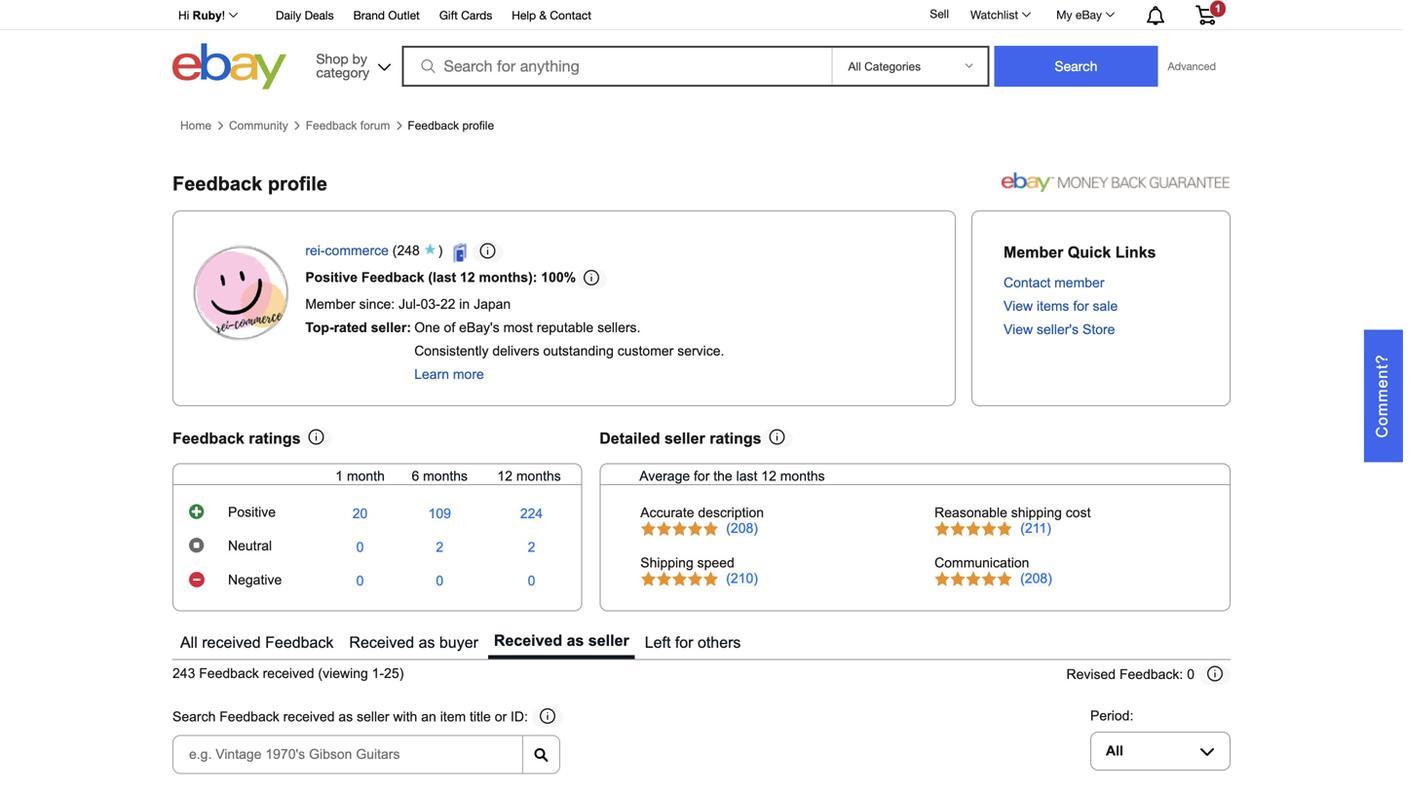 Task type: locate. For each thing, give the bounding box(es) containing it.
shipping speed
[[641, 556, 735, 571]]

(210) button
[[727, 572, 758, 587]]

member for member quick links
[[1004, 244, 1064, 261]]

12
[[460, 270, 475, 285], [498, 469, 513, 484], [762, 469, 777, 484]]

1 horizontal spatial member
[[1004, 244, 1064, 261]]

1 months from the left
[[423, 469, 468, 484]]

sell
[[931, 7, 950, 21]]

0 horizontal spatial contact
[[550, 8, 592, 22]]

profile for feedback profile page for rei-commerce element
[[268, 173, 328, 194]]

the
[[714, 469, 733, 484]]

0 horizontal spatial received
[[349, 634, 414, 652]]

buyer
[[440, 634, 479, 652]]

2 button
[[436, 540, 444, 556], [528, 540, 536, 556]]

seller left with
[[357, 710, 390, 725]]

12 right last
[[762, 469, 777, 484]]

revised
[[1067, 667, 1116, 683]]

3 months from the left
[[781, 469, 825, 484]]

hi ruby !
[[178, 9, 225, 22]]

2 horizontal spatial as
[[567, 632, 584, 650]]

0 vertical spatial positive
[[305, 270, 358, 285]]

as
[[567, 632, 584, 650], [419, 634, 435, 652], [339, 710, 353, 725]]

(208) button
[[727, 521, 758, 537], [1021, 572, 1053, 587]]

2 horizontal spatial for
[[1074, 299, 1090, 314]]

contact right the &
[[550, 8, 592, 22]]

contact member view items for sale view seller's store
[[1004, 276, 1119, 337]]

208 ratings received on accurate description. click to check average rating. element
[[727, 521, 758, 536]]

2 horizontal spatial seller
[[665, 430, 706, 447]]

1 link
[[1185, 0, 1228, 28]]

of
[[444, 320, 456, 335]]

0 vertical spatial view
[[1004, 299, 1034, 314]]

0 horizontal spatial (208) button
[[727, 521, 758, 537]]

0 horizontal spatial profile
[[268, 173, 328, 194]]

comment? link
[[1365, 330, 1404, 463]]

received
[[494, 632, 563, 650], [349, 634, 414, 652]]

positive up 'neutral'
[[228, 505, 276, 520]]

brand outlet
[[354, 8, 420, 22]]

224
[[520, 507, 543, 522]]

1 vertical spatial profile
[[268, 173, 328, 194]]

0 vertical spatial for
[[1074, 299, 1090, 314]]

all down period:
[[1107, 744, 1124, 759]]

as left left
[[567, 632, 584, 650]]

contact
[[550, 8, 592, 22], [1004, 276, 1051, 291]]

feedback
[[306, 119, 357, 132], [408, 119, 459, 132], [173, 173, 263, 194], [362, 270, 425, 285], [173, 430, 245, 447], [265, 634, 334, 652], [199, 667, 259, 682], [220, 710, 280, 725]]

left for others
[[645, 634, 741, 652]]

2 vertical spatial received
[[283, 710, 335, 725]]

(208) button down description
[[727, 521, 758, 537]]

1 vertical spatial member
[[305, 297, 356, 312]]

1 horizontal spatial months
[[517, 469, 561, 484]]

2 2 from the left
[[528, 540, 536, 555]]

more
[[453, 367, 484, 382]]

accurate
[[641, 506, 695, 521]]

0 horizontal spatial 12
[[460, 270, 475, 285]]

0 horizontal spatial 1
[[336, 469, 343, 484]]

as left the buyer
[[419, 634, 435, 652]]

all up 243
[[180, 634, 198, 652]]

for for average for the last 12 months
[[694, 469, 710, 484]]

0 vertical spatial member
[[1004, 244, 1064, 261]]

0 vertical spatial profile
[[463, 119, 494, 132]]

e.g. Vintage 1970's Gibson Guitars text field
[[173, 736, 524, 775]]

feedback score is 248 element
[[397, 243, 420, 262]]

1 vertical spatial view
[[1004, 322, 1034, 337]]

0 vertical spatial all
[[180, 634, 198, 652]]

profile
[[463, 119, 494, 132], [268, 173, 328, 194]]

reputable
[[537, 320, 594, 335]]

seller up average at left bottom
[[665, 430, 706, 447]]

received as buyer
[[349, 634, 479, 652]]

1 vertical spatial seller
[[589, 632, 630, 650]]

left for others button
[[639, 627, 747, 659]]

communication
[[935, 556, 1030, 571]]

0 horizontal spatial all
[[180, 634, 198, 652]]

1 horizontal spatial contact
[[1004, 276, 1051, 291]]

months right the 6
[[423, 469, 468, 484]]

home
[[180, 119, 212, 132]]

daily
[[276, 8, 302, 22]]

feedback profile page for rei-commerce element
[[173, 173, 328, 194]]

outlet
[[388, 8, 420, 22]]

1 horizontal spatial (208)
[[1021, 572, 1053, 587]]

feedback profile right 'forum'
[[408, 119, 494, 132]]

as up e.g. vintage 1970's gibson guitars text field
[[339, 710, 353, 725]]

(208) down (211) dropdown button
[[1021, 572, 1053, 587]]

feedback profile main content
[[173, 110, 1404, 793]]

seller
[[665, 430, 706, 447], [589, 632, 630, 650], [357, 710, 390, 725]]

help & contact
[[512, 8, 592, 22]]

all inside dropdown button
[[1107, 744, 1124, 759]]

feedback profile down community link
[[173, 173, 328, 194]]

member up top-
[[305, 297, 356, 312]]

1 horizontal spatial received
[[494, 632, 563, 650]]

1 horizontal spatial ratings
[[710, 430, 762, 447]]

0 horizontal spatial member
[[305, 297, 356, 312]]

for down the member
[[1074, 299, 1090, 314]]

cost
[[1066, 506, 1091, 521]]

1 vertical spatial feedback profile
[[173, 173, 328, 194]]

0 horizontal spatial 2
[[436, 540, 444, 555]]

2
[[436, 540, 444, 555], [528, 540, 536, 555]]

2 vertical spatial for
[[676, 634, 694, 652]]

2 view from the top
[[1004, 322, 1034, 337]]

months for 6 months
[[423, 469, 468, 484]]

2 vertical spatial seller
[[357, 710, 390, 725]]

0 horizontal spatial feedback profile
[[173, 173, 328, 194]]

(208) button for communication
[[1021, 572, 1053, 587]]

japan
[[474, 297, 511, 312]]

average
[[640, 469, 690, 484]]

months right last
[[781, 469, 825, 484]]

1 horizontal spatial (208) button
[[1021, 572, 1053, 587]]

for left the
[[694, 469, 710, 484]]

2 months from the left
[[517, 469, 561, 484]]

for inside button
[[676, 634, 694, 652]]

&
[[540, 8, 547, 22]]

member for member since: jul-03-22 in japan top-rated seller: one of ebay's most reputable sellers. consistently delivers outstanding customer service. learn more
[[305, 297, 356, 312]]

1 vertical spatial (208) button
[[1021, 572, 1053, 587]]

2 button down 109 button
[[436, 540, 444, 556]]

0 vertical spatial (208) button
[[727, 521, 758, 537]]

as for seller
[[567, 632, 584, 650]]

1 horizontal spatial 12
[[498, 469, 513, 484]]

quick
[[1068, 244, 1112, 261]]

208 ratings received on communication. click to check average rating. element
[[1021, 572, 1053, 587]]

member up contact member link
[[1004, 244, 1064, 261]]

1 vertical spatial for
[[694, 469, 710, 484]]

feedback inside button
[[265, 634, 334, 652]]

0 horizontal spatial 2 button
[[436, 540, 444, 556]]

1 horizontal spatial as
[[419, 634, 435, 652]]

positive
[[305, 270, 358, 285], [228, 505, 276, 520]]

months up 224
[[517, 469, 561, 484]]

0 vertical spatial contact
[[550, 8, 592, 22]]

(
[[393, 243, 397, 258]]

for for left for others
[[676, 634, 694, 652]]

feedback profile
[[408, 119, 494, 132], [173, 173, 328, 194]]

2 button down 224 button on the bottom left of page
[[528, 540, 536, 556]]

or
[[495, 710, 507, 725]]

shop by category button
[[308, 43, 395, 85]]

received for search
[[283, 710, 335, 725]]

12 right the 6 months
[[498, 469, 513, 484]]

1 left month
[[336, 469, 343, 484]]

customer
[[618, 344, 674, 359]]

for
[[1074, 299, 1090, 314], [694, 469, 710, 484], [676, 634, 694, 652]]

feedback forum
[[306, 119, 390, 132]]

received right the buyer
[[494, 632, 563, 650]]

1 horizontal spatial positive
[[305, 270, 358, 285]]

109
[[429, 507, 451, 522]]

None submit
[[995, 46, 1159, 87]]

0 vertical spatial seller
[[665, 430, 706, 447]]

view
[[1004, 299, 1034, 314], [1004, 322, 1034, 337]]

2 down 109 button
[[436, 540, 444, 555]]

1 horizontal spatial seller
[[589, 632, 630, 650]]

received as buyer button
[[344, 627, 485, 659]]

0 vertical spatial (208)
[[727, 521, 758, 536]]

1 vertical spatial 1
[[336, 469, 343, 484]]

2 2 button from the left
[[528, 540, 536, 556]]

received for received as buyer
[[349, 634, 414, 652]]

view left the items
[[1004, 299, 1034, 314]]

0 horizontal spatial for
[[676, 634, 694, 652]]

contact up the items
[[1004, 276, 1051, 291]]

gift
[[440, 8, 458, 22]]

0 horizontal spatial (208)
[[727, 521, 758, 536]]

received down all received feedback button
[[263, 667, 314, 682]]

positive down rei-commerce link
[[305, 270, 358, 285]]

view left the seller's
[[1004, 322, 1034, 337]]

positive for positive feedback (last 12 months): 100%
[[305, 270, 358, 285]]

description
[[698, 506, 764, 521]]

1 inside account navigation
[[1216, 2, 1222, 14]]

2 down 224 button on the bottom left of page
[[528, 540, 536, 555]]

community
[[229, 119, 288, 132]]

member inside member since: jul-03-22 in japan top-rated seller: one of ebay's most reputable sellers. consistently delivers outstanding customer service. learn more
[[305, 297, 356, 312]]

received down the 243 feedback received (viewing 1-25)
[[283, 710, 335, 725]]

211 ratings received on reasonable shipping cost. click to check average rating. element
[[1021, 521, 1052, 536]]

in
[[459, 297, 470, 312]]

deals
[[305, 8, 334, 22]]

(208) down description
[[727, 521, 758, 536]]

received up the 243 feedback received (viewing 1-25)
[[202, 634, 261, 652]]

rated
[[334, 320, 367, 335]]

help & contact link
[[512, 5, 592, 27]]

0 vertical spatial received
[[202, 634, 261, 652]]

0 vertical spatial 1
[[1216, 2, 1222, 14]]

1 horizontal spatial feedback profile
[[408, 119, 494, 132]]

positive for positive
[[228, 505, 276, 520]]

for right left
[[676, 634, 694, 652]]

1 horizontal spatial for
[[694, 469, 710, 484]]

1 horizontal spatial profile
[[463, 119, 494, 132]]

12 down click to go to rei-commerce ebay store image
[[460, 270, 475, 285]]

left
[[645, 634, 671, 652]]

1 vertical spatial (208)
[[1021, 572, 1053, 587]]

brand
[[354, 8, 385, 22]]

gift cards
[[440, 8, 493, 22]]

243 feedback received (viewing 1-25)
[[173, 667, 404, 682]]

0 horizontal spatial months
[[423, 469, 468, 484]]

months):
[[479, 270, 538, 285]]

25)
[[384, 667, 404, 682]]

(208) button down (211) dropdown button
[[1021, 572, 1053, 587]]

2 horizontal spatial months
[[781, 469, 825, 484]]

1 horizontal spatial 1
[[1216, 2, 1222, 14]]

received inside button
[[202, 634, 261, 652]]

1 for 1
[[1216, 2, 1222, 14]]

1 horizontal spatial all
[[1107, 744, 1124, 759]]

0 button
[[357, 540, 364, 556], [357, 574, 364, 589], [436, 574, 444, 589], [528, 574, 536, 589]]

all inside button
[[180, 634, 198, 652]]

(viewing
[[318, 667, 368, 682]]

0 horizontal spatial positive
[[228, 505, 276, 520]]

commerce
[[325, 243, 389, 258]]

ratings
[[249, 430, 301, 447], [710, 430, 762, 447]]

0 vertical spatial feedback profile
[[408, 119, 494, 132]]

1 up the advanced in the top right of the page
[[1216, 2, 1222, 14]]

0 horizontal spatial ratings
[[249, 430, 301, 447]]

title
[[470, 710, 491, 725]]

1 vertical spatial contact
[[1004, 276, 1051, 291]]

1 inside feedback profile main content
[[336, 469, 343, 484]]

received up 1-
[[349, 634, 414, 652]]

most
[[504, 320, 533, 335]]

1 vertical spatial positive
[[228, 505, 276, 520]]

help
[[512, 8, 536, 22]]

(208)
[[727, 521, 758, 536], [1021, 572, 1053, 587]]

1 horizontal spatial 2 button
[[528, 540, 536, 556]]

watchlist
[[971, 8, 1019, 21]]

1 vertical spatial all
[[1107, 744, 1124, 759]]

brand outlet link
[[354, 5, 420, 27]]

home link
[[180, 119, 212, 132]]

1 horizontal spatial 2
[[528, 540, 536, 555]]

seller left left
[[589, 632, 630, 650]]

1 vertical spatial received
[[263, 667, 314, 682]]



Task type: vqa. For each thing, say whether or not it's contained in the screenshot.
for for Average for the last 12 months
yes



Task type: describe. For each thing, give the bounding box(es) containing it.
1 for 1 month
[[336, 469, 343, 484]]

ebay money back guarantee policy image
[[1002, 169, 1231, 192]]

2 horizontal spatial 12
[[762, 469, 777, 484]]

consistently
[[415, 344, 489, 359]]

period:
[[1091, 709, 1134, 724]]

feedback forum link
[[306, 119, 390, 132]]

one
[[415, 320, 440, 335]]

0 horizontal spatial seller
[[357, 710, 390, 725]]

20
[[353, 507, 368, 522]]

account navigation
[[168, 0, 1231, 30]]

ebay's
[[459, 320, 500, 335]]

2 ratings from the left
[[710, 430, 762, 447]]

seller:
[[371, 320, 411, 335]]

received for 243
[[263, 667, 314, 682]]

1 2 from the left
[[436, 540, 444, 555]]

advanced
[[1169, 60, 1217, 73]]

member quick links
[[1004, 244, 1157, 261]]

my ebay
[[1057, 8, 1103, 21]]

feedback ratings
[[173, 430, 301, 447]]

contact inside account navigation
[[550, 8, 592, 22]]

03-
[[421, 297, 441, 312]]

1 2 button from the left
[[436, 540, 444, 556]]

shop by category
[[316, 51, 370, 80]]

user profile for rei-commerce image
[[193, 245, 290, 342]]

with
[[393, 710, 418, 725]]

1 ratings from the left
[[249, 430, 301, 447]]

6 months
[[412, 469, 468, 484]]

search feedback received as seller with an item title or id:
[[173, 710, 528, 725]]

20 button
[[353, 507, 368, 522]]

since:
[[359, 297, 395, 312]]

average for the last 12 months
[[640, 469, 825, 484]]

others
[[698, 634, 741, 652]]

Search for anything text field
[[405, 48, 828, 85]]

all for all
[[1107, 744, 1124, 759]]

(210)
[[727, 572, 758, 587]]

daily deals link
[[276, 5, 334, 27]]

none submit inside shop by category "banner"
[[995, 46, 1159, 87]]

(208) for communication
[[1021, 572, 1053, 587]]

an
[[421, 710, 437, 725]]

1 view from the top
[[1004, 299, 1034, 314]]

sellers.
[[598, 320, 641, 335]]

items
[[1037, 299, 1070, 314]]

my ebay link
[[1046, 3, 1124, 26]]

reasonable
[[935, 506, 1008, 521]]

seller inside button
[[589, 632, 630, 650]]

view items for sale link
[[1004, 299, 1119, 314]]

(208) for accurate description
[[727, 521, 758, 536]]

learn more link
[[415, 367, 484, 382]]

community link
[[229, 119, 288, 132]]

contact inside contact member view items for sale view seller's store
[[1004, 276, 1051, 291]]

shipping
[[1012, 506, 1063, 521]]

contact member link
[[1004, 276, 1105, 291]]

reasonable shipping cost
[[935, 506, 1091, 521]]

comment?
[[1374, 354, 1392, 438]]

outstanding
[[544, 344, 614, 359]]

seller's
[[1037, 322, 1079, 337]]

hi
[[178, 9, 189, 22]]

store
[[1083, 322, 1116, 337]]

sale
[[1094, 299, 1119, 314]]

12 months
[[498, 469, 561, 484]]

learn
[[415, 367, 449, 382]]

received as seller button
[[488, 627, 635, 659]]

forum
[[360, 119, 390, 132]]

member since: jul-03-22 in japan top-rated seller: one of ebay's most reputable sellers. consistently delivers outstanding customer service. learn more
[[305, 297, 725, 382]]

speed
[[698, 556, 735, 571]]

id:
[[511, 710, 528, 725]]

all received feedback button
[[175, 627, 340, 659]]

top-
[[305, 320, 334, 335]]

my
[[1057, 8, 1073, 21]]

service.
[[678, 344, 725, 359]]

select the feedback time period you want to see element
[[1091, 709, 1134, 724]]

item
[[440, 710, 466, 725]]

feedback profile for feedback profile page for rei-commerce element
[[173, 173, 328, 194]]

210 ratings received on shipping speed. click to check average rating. element
[[727, 572, 758, 587]]

by
[[353, 51, 367, 67]]

22
[[441, 297, 456, 312]]

for inside contact member view items for sale view seller's store
[[1074, 299, 1090, 314]]

all button
[[1091, 732, 1231, 771]]

negative
[[228, 573, 282, 588]]

6
[[412, 469, 419, 484]]

delivers
[[493, 344, 540, 359]]

links
[[1116, 244, 1157, 261]]

0 horizontal spatial as
[[339, 710, 353, 725]]

positive feedback (last 12 months): 100%
[[305, 270, 576, 285]]

(208) button for accurate description
[[727, 521, 758, 537]]

all for all received feedback
[[180, 634, 198, 652]]

months for 12 months
[[517, 469, 561, 484]]

neutral
[[228, 539, 272, 554]]

month
[[347, 469, 385, 484]]

rei-commerce link
[[305, 243, 389, 262]]

)
[[438, 243, 447, 258]]

(211) button
[[1021, 521, 1052, 537]]

profile for feedback profile link
[[463, 119, 494, 132]]

shop by category banner
[[168, 0, 1231, 95]]

as for buyer
[[419, 634, 435, 652]]

advanced link
[[1159, 47, 1227, 86]]

rei-commerce ( 248
[[305, 243, 420, 258]]

1-
[[372, 667, 384, 682]]

click to go to rei-commerce ebay store image
[[453, 243, 472, 263]]

daily deals
[[276, 8, 334, 22]]

detailed seller ratings
[[600, 430, 762, 447]]

received for received as seller
[[494, 632, 563, 650]]

243
[[173, 667, 195, 682]]

!
[[222, 9, 225, 22]]

(last
[[428, 270, 456, 285]]

accurate description
[[641, 506, 764, 521]]

feedback profile for feedback profile link
[[408, 119, 494, 132]]

watchlist link
[[960, 3, 1040, 26]]



